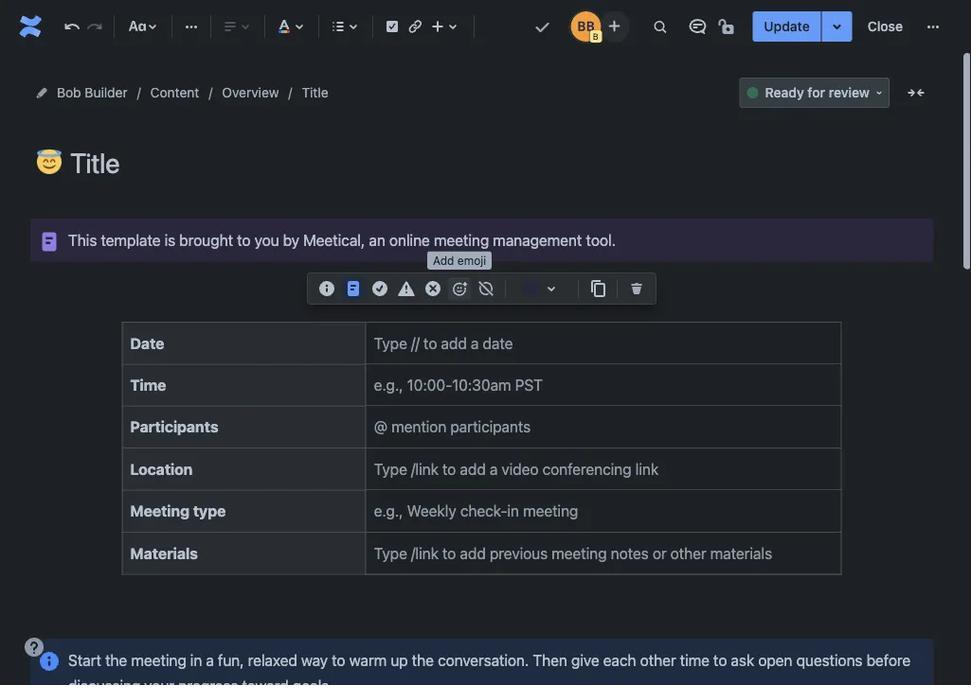 Task type: locate. For each thing, give the bounding box(es) containing it.
editor add emoji image
[[448, 278, 471, 300]]

bob builder
[[57, 85, 128, 100]]

participants
[[130, 418, 218, 436]]

success image
[[369, 278, 391, 300]]

goals.
[[292, 678, 333, 686]]

discussing
[[68, 678, 140, 686]]

to
[[237, 231, 251, 249], [332, 652, 345, 670], [713, 652, 727, 670]]

each
[[603, 652, 636, 670]]

confluence image
[[15, 11, 45, 42], [15, 11, 45, 42]]

move this page image
[[34, 85, 49, 100]]

meeting
[[130, 503, 190, 521]]

comment icon image
[[686, 15, 709, 38]]

remove image
[[625, 278, 648, 300]]

lists image
[[327, 15, 350, 38]]

to left ask
[[713, 652, 727, 670]]

meeting inside start the meeting in a fun, relaxed way to warm up the conversation. then give each other time to ask open questions before discussing your progress toward goals.
[[131, 652, 186, 670]]

you
[[254, 231, 279, 249]]

date
[[130, 334, 164, 352]]

0 horizontal spatial the
[[105, 652, 127, 670]]

meeting up your
[[131, 652, 186, 670]]

fun,
[[218, 652, 244, 670]]

content
[[150, 85, 199, 100]]

error image
[[422, 278, 444, 300]]

add emoji tooltip
[[427, 251, 492, 270]]

give
[[571, 652, 599, 670]]

0 horizontal spatial to
[[237, 231, 251, 249]]

time
[[130, 376, 166, 394]]

the
[[105, 652, 127, 670], [412, 652, 434, 670]]

panel info image
[[38, 651, 61, 674]]

before
[[867, 652, 911, 670]]

more formatting image
[[180, 15, 203, 38]]

title
[[302, 85, 328, 100]]

saved image
[[531, 15, 554, 38]]

1 horizontal spatial the
[[412, 652, 434, 670]]

meeting
[[434, 231, 489, 249], [131, 652, 186, 670]]

add
[[433, 254, 454, 267]]

link image
[[404, 15, 426, 38]]

note image
[[342, 278, 365, 300]]

open
[[758, 652, 792, 670]]

to right way
[[332, 652, 345, 670]]

start the meeting in a fun, relaxed way to warm up the conversation. then give each other time to ask open questions before discussing your progress toward goals.
[[68, 652, 914, 686]]

toward
[[242, 678, 289, 686]]

find and replace image
[[648, 15, 671, 38]]

the up discussing
[[105, 652, 127, 670]]

Give this page a title text field
[[70, 148, 933, 179]]

management
[[493, 231, 582, 249]]

1 vertical spatial meeting
[[131, 652, 186, 670]]

0 vertical spatial meeting
[[434, 231, 489, 249]]

1 horizontal spatial meeting
[[434, 231, 489, 249]]

:innocent: image
[[37, 150, 62, 174]]

meetical,
[[303, 231, 365, 249]]

update
[[764, 18, 810, 34]]

online
[[389, 231, 430, 249]]

overview
[[222, 85, 279, 100]]

brought
[[179, 231, 233, 249]]

0 horizontal spatial meeting
[[131, 652, 186, 670]]

conversation.
[[438, 652, 529, 670]]

template
[[101, 231, 161, 249]]

redo ⌘⇧z image
[[83, 15, 106, 38]]

is
[[164, 231, 175, 249]]

ask
[[731, 652, 754, 670]]

the right up
[[412, 652, 434, 670]]

2 the from the left
[[412, 652, 434, 670]]

to left the you
[[237, 231, 251, 249]]

meeting up add emoji
[[434, 231, 489, 249]]



Task type: vqa. For each thing, say whether or not it's contained in the screenshot.
To Do
no



Task type: describe. For each thing, give the bounding box(es) containing it.
questions
[[796, 652, 863, 670]]

content link
[[150, 81, 199, 104]]

add emoji
[[433, 254, 486, 267]]

title link
[[302, 81, 328, 104]]

start
[[68, 652, 101, 670]]

update button
[[753, 11, 821, 42]]

up
[[391, 652, 408, 670]]

location
[[130, 461, 193, 479]]

no restrictions image
[[717, 15, 739, 38]]

this
[[68, 231, 97, 249]]

make page fixed-width image
[[905, 81, 928, 104]]

then
[[533, 652, 567, 670]]

bob
[[57, 85, 81, 100]]

bob builder image
[[571, 11, 601, 42]]

adjust update settings image
[[826, 15, 849, 38]]

undo ⌘z image
[[61, 15, 83, 38]]

by
[[283, 231, 299, 249]]

overview link
[[222, 81, 279, 104]]

1 horizontal spatial to
[[332, 652, 345, 670]]

:innocent: image
[[37, 150, 62, 174]]

other
[[640, 652, 676, 670]]

Main content area, start typing to enter text. text field
[[30, 219, 933, 686]]

text styles image
[[126, 15, 149, 38]]

copy image
[[586, 278, 609, 300]]

1 the from the left
[[105, 652, 127, 670]]

more image
[[922, 15, 945, 38]]

remove emoji image
[[475, 278, 497, 300]]

way
[[301, 652, 328, 670]]

info image
[[316, 278, 338, 300]]

invite to edit image
[[603, 15, 626, 37]]

materials
[[130, 545, 198, 563]]

time
[[680, 652, 710, 670]]

builder
[[85, 85, 128, 100]]

warning image
[[395, 278, 418, 300]]

editor toolbar toolbar
[[308, 274, 656, 325]]

emoji
[[457, 254, 486, 267]]

your
[[144, 678, 174, 686]]

background color image
[[540, 278, 563, 300]]

2 horizontal spatial to
[[713, 652, 727, 670]]

tool.
[[586, 231, 616, 249]]

panel note image
[[38, 231, 61, 253]]

type
[[193, 503, 226, 521]]

meeting type
[[130, 503, 226, 521]]

progress
[[178, 678, 238, 686]]

action item image
[[381, 15, 404, 38]]

relaxed
[[248, 652, 297, 670]]

a
[[206, 652, 214, 670]]

an
[[369, 231, 385, 249]]

this template is brought to you by meetical, an online meeting management tool.
[[68, 231, 616, 249]]

warm
[[349, 652, 387, 670]]

in
[[190, 652, 202, 670]]

close
[[868, 18, 903, 34]]

close button
[[856, 11, 914, 42]]

help image
[[23, 637, 45, 659]]

bob builder link
[[57, 81, 128, 104]]



